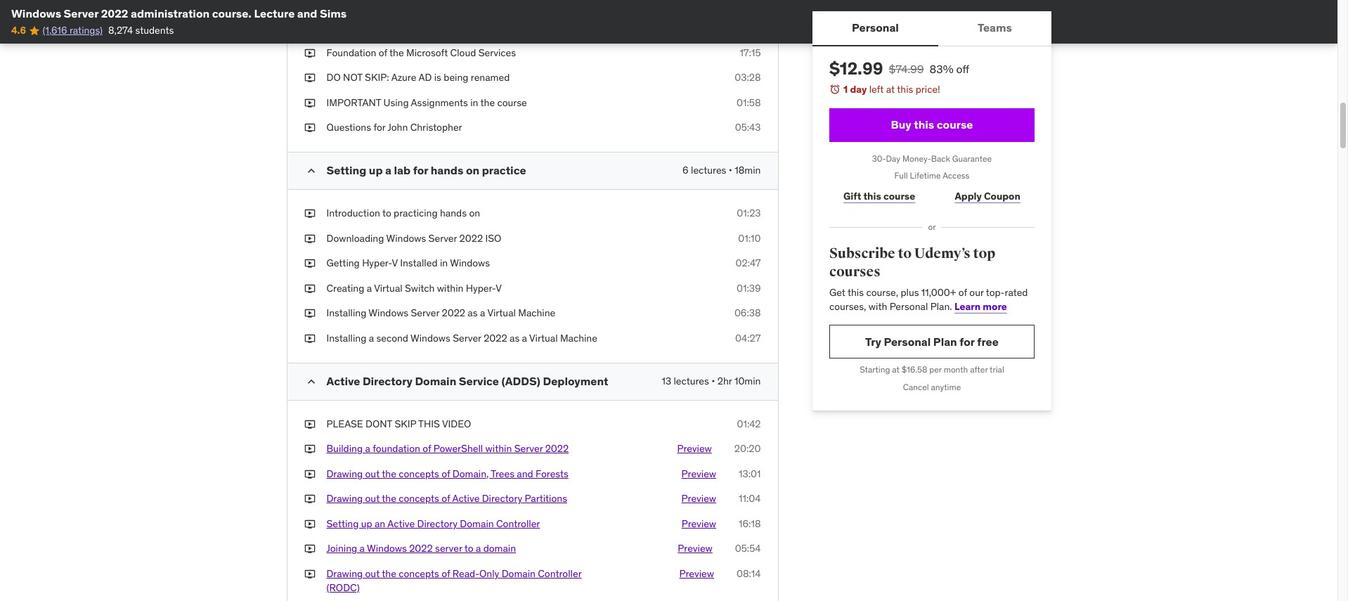Task type: locate. For each thing, give the bounding box(es) containing it.
2022
[[101, 6, 128, 20], [460, 232, 483, 244], [442, 307, 465, 319], [484, 332, 507, 344], [545, 442, 569, 455], [409, 542, 433, 555]]

hands
[[431, 163, 464, 177], [440, 207, 467, 219]]

2 horizontal spatial course
[[937, 117, 973, 131]]

active down domain,
[[452, 492, 480, 505]]

this down $74.99
[[897, 83, 913, 96]]

setting up joining
[[327, 517, 359, 530]]

0 vertical spatial out
[[365, 467, 380, 480]]

1 vertical spatial controller
[[538, 568, 582, 580]]

this for gift this course
[[863, 190, 881, 202]]

foundation down sims
[[327, 21, 376, 34]]

2 out from the top
[[365, 492, 380, 505]]

the for read-
[[382, 568, 397, 580]]

0 vertical spatial v
[[392, 257, 398, 269]]

13 xsmall image from the top
[[304, 568, 315, 581]]

13 lectures • 2hr 10min
[[662, 374, 761, 387]]

within up trees
[[486, 442, 512, 455]]

month
[[944, 365, 968, 375]]

concepts for domain,
[[399, 467, 439, 480]]

important
[[327, 96, 381, 109]]

and
[[297, 6, 317, 20], [439, 21, 456, 34], [517, 467, 534, 480]]

full
[[894, 170, 908, 181]]

building a foundation of powershell within server 2022
[[327, 442, 569, 455]]

this inside button
[[914, 117, 934, 131]]

0 vertical spatial as
[[468, 307, 478, 319]]

2 xsmall image from the top
[[304, 21, 315, 35]]

and right "dmz,"
[[439, 21, 456, 34]]

windows server 2022 administration course. lecture and sims
[[11, 6, 347, 20]]

personal button
[[813, 11, 938, 45]]

1 vertical spatial •
[[712, 374, 715, 387]]

virtual up (adds) in the bottom of the page
[[530, 332, 558, 344]]

questions for john christopher
[[327, 121, 462, 134]]

directory
[[363, 374, 413, 388], [482, 492, 523, 505], [417, 517, 458, 530]]

1 vertical spatial concepts
[[399, 492, 439, 505]]

1 vertical spatial small image
[[304, 374, 318, 389]]

personal inside get this course, plus 11,000+ of our top-rated courses, with personal plan.
[[890, 300, 928, 313]]

lectures right 6
[[691, 164, 727, 176]]

this inside get this course, plus 11,000+ of our top-rated courses, with personal plan.
[[848, 286, 864, 299]]

drawing for drawing out the concepts of active directory partitions
[[327, 492, 363, 505]]

1 horizontal spatial active
[[388, 517, 415, 530]]

2 vertical spatial domain
[[502, 568, 536, 580]]

course down the full
[[884, 190, 915, 202]]

preview left 13:01
[[682, 467, 717, 480]]

1 horizontal spatial course
[[884, 190, 915, 202]]

1 xsmall image from the top
[[304, 121, 315, 135]]

small image
[[304, 164, 318, 178], [304, 374, 318, 389]]

udemy's
[[914, 245, 971, 262]]

of
[[379, 21, 387, 34], [379, 46, 387, 59], [959, 286, 967, 299], [423, 442, 431, 455], [442, 467, 450, 480], [442, 492, 450, 505], [442, 568, 450, 580]]

in right installed
[[440, 257, 448, 269]]

directory down "drawing out the concepts of active directory partitions" button on the left bottom of the page
[[417, 517, 458, 530]]

0 vertical spatial controller
[[496, 517, 540, 530]]

preview for 11:04
[[682, 492, 717, 505]]

as up (adds) in the bottom of the page
[[510, 332, 520, 344]]

being
[[444, 71, 469, 84]]

drawing out the concepts of active directory partitions
[[327, 492, 567, 505]]

1 vertical spatial domain
[[460, 517, 494, 530]]

2 installing from the top
[[327, 332, 367, 344]]

8,274
[[108, 24, 133, 37]]

2 vertical spatial drawing
[[327, 568, 363, 580]]

starting at $16.58 per month after trial cancel anytime
[[860, 365, 1004, 393]]

course.
[[212, 6, 252, 20]]

installing left the second
[[327, 332, 367, 344]]

1 out from the top
[[365, 467, 380, 480]]

lectures for setting up a lab for hands on practice
[[691, 164, 727, 176]]

1 vertical spatial hyper-
[[466, 282, 496, 294]]

2022 left 'iso'
[[460, 232, 483, 244]]

active up the please
[[327, 374, 360, 388]]

windows up getting hyper-v installed in windows
[[386, 232, 426, 244]]

this for get this course, plus 11,000+ of our top-rated courses, with personal plan.
[[848, 286, 864, 299]]

xsmall image
[[304, 121, 315, 135], [304, 207, 315, 220], [304, 307, 315, 321], [304, 417, 315, 431], [304, 467, 315, 481], [304, 492, 315, 506]]

plan.
[[930, 300, 952, 313]]

of inside get this course, plus 11,000+ of our top-rated courses, with personal plan.
[[959, 286, 967, 299]]

machine up "deployment"
[[560, 332, 598, 344]]

lifetime
[[910, 170, 941, 181]]

course down renamed at top left
[[498, 96, 527, 109]]

windows down 'an'
[[367, 542, 407, 555]]

0 horizontal spatial in
[[440, 257, 448, 269]]

3 out from the top
[[365, 568, 380, 580]]

5 xsmall image from the top
[[304, 467, 315, 481]]

small image for active directory domain service (adds) deployment
[[304, 374, 318, 389]]

to left udemy's
[[898, 245, 912, 262]]

at right left
[[886, 83, 895, 96]]

1 small image from the top
[[304, 164, 318, 178]]

the down ras,
[[390, 46, 404, 59]]

2 drawing from the top
[[327, 492, 363, 505]]

2 horizontal spatial to
[[898, 245, 912, 262]]

concepts inside drawing out the concepts of read-only domain controller (rodc)
[[399, 568, 439, 580]]

lectures for active directory domain service (adds) deployment
[[674, 374, 709, 387]]

server up installed
[[429, 232, 457, 244]]

this right buy
[[914, 117, 934, 131]]

creating a virtual switch within hyper-v
[[327, 282, 502, 294]]

2 horizontal spatial domain
[[502, 568, 536, 580]]

out for drawing out the concepts of active directory partitions
[[365, 492, 380, 505]]

(rodc)
[[327, 581, 360, 594]]

up inside button
[[361, 517, 372, 530]]

installing down creating at left
[[327, 307, 367, 319]]

preview left 16:18
[[682, 517, 717, 530]]

1 vertical spatial up
[[361, 517, 372, 530]]

the up 'an'
[[382, 492, 397, 505]]

to left practicing
[[383, 207, 391, 219]]

domain inside setting up an active directory domain controller button
[[460, 517, 494, 530]]

3 xsmall image from the top
[[304, 307, 315, 321]]

0 vertical spatial personal
[[852, 21, 899, 35]]

3 drawing from the top
[[327, 568, 363, 580]]

2 horizontal spatial and
[[517, 467, 534, 480]]

drawing for drawing out the concepts of read-only domain controller (rodc)
[[327, 568, 363, 580]]

out for drawing out the concepts of read-only domain controller (rodc)
[[365, 568, 380, 580]]

11:04
[[739, 492, 761, 505]]

machine up (adds) in the bottom of the page
[[518, 307, 556, 319]]

server inside button
[[515, 442, 543, 455]]

day
[[886, 153, 901, 164]]

1 vertical spatial lectures
[[674, 374, 709, 387]]

please dont skip this video
[[327, 417, 471, 430]]

get
[[829, 286, 845, 299]]

to
[[383, 207, 391, 219], [898, 245, 912, 262], [465, 542, 474, 555]]

6 lectures • 18min
[[683, 164, 761, 176]]

personal up "$12.99"
[[852, 21, 899, 35]]

•
[[729, 164, 733, 176], [712, 374, 715, 387]]

setting up an active directory domain controller button
[[327, 517, 540, 531]]

1 horizontal spatial virtual
[[488, 307, 516, 319]]

1 horizontal spatial to
[[465, 542, 474, 555]]

01:58
[[737, 96, 761, 109]]

windows inside button
[[367, 542, 407, 555]]

v left installed
[[392, 257, 398, 269]]

preview left 05:54
[[678, 542, 713, 555]]

for right lab
[[413, 163, 428, 177]]

of inside drawing out the concepts of read-only domain controller (rodc)
[[442, 568, 450, 580]]

2 horizontal spatial for
[[960, 335, 975, 349]]

machine
[[518, 307, 556, 319], [560, 332, 598, 344]]

06:38
[[735, 307, 761, 319]]

for
[[374, 121, 386, 134], [413, 163, 428, 177], [960, 335, 975, 349]]

0 vertical spatial small image
[[304, 164, 318, 178]]

concepts for read-
[[399, 568, 439, 580]]

2 vertical spatial out
[[365, 568, 380, 580]]

v
[[392, 257, 398, 269], [496, 282, 502, 294]]

0 vertical spatial on
[[466, 163, 480, 177]]

domain up domain
[[460, 517, 494, 530]]

1 vertical spatial machine
[[560, 332, 598, 344]]

1 vertical spatial drawing
[[327, 492, 363, 505]]

directory down trees
[[482, 492, 523, 505]]

the down the foundation
[[382, 467, 397, 480]]

1 vertical spatial out
[[365, 492, 380, 505]]

domain right 'only'
[[502, 568, 536, 580]]

0 vertical spatial active
[[327, 374, 360, 388]]

at
[[886, 83, 895, 96], [892, 365, 900, 375]]

free
[[977, 335, 999, 349]]

v down 'iso'
[[496, 282, 502, 294]]

on left the practice
[[466, 163, 480, 177]]

3 concepts from the top
[[399, 568, 439, 580]]

this up courses,
[[848, 286, 864, 299]]

tab list
[[813, 11, 1052, 46]]

within up the installing windows server 2022 as a virtual machine
[[437, 282, 464, 294]]

xsmall image for questions for john christopher
[[304, 121, 315, 135]]

assignments
[[411, 96, 468, 109]]

skip:
[[365, 71, 389, 84]]

to for introduction
[[383, 207, 391, 219]]

$74.99
[[889, 62, 924, 76]]

2 vertical spatial for
[[960, 335, 975, 349]]

foundation of ras, dmz, and virtualization
[[327, 21, 515, 34]]

setting inside button
[[327, 517, 359, 530]]

foundation for foundation of the microsoft cloud services
[[327, 46, 376, 59]]

try personal plan for free link
[[829, 325, 1035, 359]]

to for subscribe
[[898, 245, 912, 262]]

hands right practicing
[[440, 207, 467, 219]]

xsmall image for introduction to practicing hands on
[[304, 207, 315, 220]]

directory inside button
[[417, 517, 458, 530]]

preview left 20:20 at the bottom of the page
[[677, 442, 712, 455]]

1 vertical spatial active
[[452, 492, 480, 505]]

drawing inside drawing out the concepts of read-only domain controller (rodc)
[[327, 568, 363, 580]]

2 concepts from the top
[[399, 492, 439, 505]]

concepts down the 'joining a windows 2022 server to a domain' button
[[399, 568, 439, 580]]

83%
[[930, 62, 954, 76]]

1 horizontal spatial as
[[510, 332, 520, 344]]

0 vertical spatial installing
[[327, 307, 367, 319]]

1 vertical spatial virtual
[[488, 307, 516, 319]]

directory down the second
[[363, 374, 413, 388]]

2 vertical spatial active
[[388, 517, 415, 530]]

course,
[[866, 286, 898, 299]]

controller inside button
[[496, 517, 540, 530]]

domain,
[[453, 467, 489, 480]]

1 foundation from the top
[[327, 21, 376, 34]]

xsmall image for installing windows server 2022 as a virtual machine
[[304, 307, 315, 321]]

windows up 4.6
[[11, 6, 61, 20]]

1 vertical spatial installing
[[327, 332, 367, 344]]

top-
[[986, 286, 1005, 299]]

2 horizontal spatial active
[[452, 492, 480, 505]]

server down switch
[[411, 307, 440, 319]]

1 vertical spatial directory
[[482, 492, 523, 505]]

1 vertical spatial foundation
[[327, 46, 376, 59]]

0 horizontal spatial v
[[392, 257, 398, 269]]

the down renamed at top left
[[481, 96, 495, 109]]

2 vertical spatial course
[[884, 190, 915, 202]]

1 horizontal spatial directory
[[417, 517, 458, 530]]

1 horizontal spatial domain
[[460, 517, 494, 530]]

1 concepts from the top
[[399, 467, 439, 480]]

to inside subscribe to udemy's top courses
[[898, 245, 912, 262]]

sims
[[320, 6, 347, 20]]

concepts up setting up an active directory domain controller
[[399, 492, 439, 505]]

0 horizontal spatial domain
[[415, 374, 457, 388]]

out down the foundation
[[365, 467, 380, 480]]

0 vertical spatial directory
[[363, 374, 413, 388]]

1 horizontal spatial within
[[486, 442, 512, 455]]

foundation for foundation of ras, dmz, and virtualization
[[327, 21, 376, 34]]

server
[[64, 6, 99, 20], [429, 232, 457, 244], [411, 307, 440, 319], [453, 332, 482, 344], [515, 442, 543, 455]]

hands down christopher
[[431, 163, 464, 177]]

1 horizontal spatial •
[[729, 164, 733, 176]]

concepts for active
[[399, 492, 439, 505]]

2 horizontal spatial virtual
[[530, 332, 558, 344]]

2 foundation from the top
[[327, 46, 376, 59]]

• left the 2hr
[[712, 374, 715, 387]]

2 horizontal spatial directory
[[482, 492, 523, 505]]

preview left 11:04
[[682, 492, 717, 505]]

5 xsmall image from the top
[[304, 96, 315, 110]]

05:54
[[735, 542, 761, 555]]

2 small image from the top
[[304, 374, 318, 389]]

02:47
[[736, 257, 761, 269]]

0 vertical spatial foundation
[[327, 21, 376, 34]]

12 xsmall image from the top
[[304, 542, 315, 556]]

setting down questions
[[327, 163, 367, 177]]

this right gift
[[863, 190, 881, 202]]

1 vertical spatial v
[[496, 282, 502, 294]]

6 xsmall image from the top
[[304, 232, 315, 246]]

2 vertical spatial to
[[465, 542, 474, 555]]

course for gift this course
[[884, 190, 915, 202]]

windows down 'iso'
[[450, 257, 490, 269]]

1 vertical spatial personal
[[890, 300, 928, 313]]

windows
[[11, 6, 61, 20], [386, 232, 426, 244], [450, 257, 490, 269], [369, 307, 409, 319], [411, 332, 451, 344], [367, 542, 407, 555]]

0 vertical spatial virtual
[[374, 282, 403, 294]]

coupon
[[984, 190, 1021, 202]]

1 vertical spatial course
[[937, 117, 973, 131]]

1 vertical spatial setting
[[327, 517, 359, 530]]

hyper- up the installing windows server 2022 as a virtual machine
[[466, 282, 496, 294]]

john
[[388, 121, 408, 134]]

do not skip: azure ad is being renamed
[[327, 71, 510, 84]]

of left read-
[[442, 568, 450, 580]]

0 vertical spatial setting
[[327, 163, 367, 177]]

up left 'an'
[[361, 517, 372, 530]]

downloading windows server 2022 iso
[[327, 232, 502, 244]]

this
[[897, 83, 913, 96], [914, 117, 934, 131], [863, 190, 881, 202], [848, 286, 864, 299]]

0 horizontal spatial active
[[327, 374, 360, 388]]

1 installing from the top
[[327, 307, 367, 319]]

virtual left switch
[[374, 282, 403, 294]]

lectures right 13
[[674, 374, 709, 387]]

virtual up installing a second windows server 2022 as a virtual machine
[[488, 307, 516, 319]]

course for buy this course
[[937, 117, 973, 131]]

1 horizontal spatial v
[[496, 282, 502, 294]]

for left free
[[960, 335, 975, 349]]

2hr
[[718, 374, 732, 387]]

1 horizontal spatial in
[[471, 96, 478, 109]]

1 horizontal spatial for
[[413, 163, 428, 177]]

subscribe to udemy's top courses
[[829, 245, 996, 280]]

2 vertical spatial concepts
[[399, 568, 439, 580]]

13:01
[[739, 467, 761, 480]]

0 horizontal spatial •
[[712, 374, 715, 387]]

0 horizontal spatial course
[[498, 96, 527, 109]]

0 vertical spatial concepts
[[399, 467, 439, 480]]

course up back
[[937, 117, 973, 131]]

• left '18min'
[[729, 164, 733, 176]]

in down renamed at top left
[[471, 96, 478, 109]]

foundation up 'not'
[[327, 46, 376, 59]]

xsmall image
[[304, 0, 315, 10], [304, 21, 315, 35], [304, 46, 315, 60], [304, 71, 315, 85], [304, 96, 315, 110], [304, 232, 315, 246], [304, 257, 315, 271], [304, 282, 315, 296], [304, 332, 315, 346], [304, 442, 315, 456], [304, 517, 315, 531], [304, 542, 315, 556], [304, 568, 315, 581]]

0 vertical spatial to
[[383, 207, 391, 219]]

a right joining
[[360, 542, 365, 555]]

4 xsmall image from the top
[[304, 417, 315, 431]]

out down 'an'
[[365, 568, 380, 580]]

at left '$16.58' in the bottom of the page
[[892, 365, 900, 375]]

the inside drawing out the concepts of read-only domain controller (rodc)
[[382, 568, 397, 580]]

after
[[970, 365, 988, 375]]

and right trees
[[517, 467, 534, 480]]

0 vertical spatial hyper-
[[362, 257, 392, 269]]

7 xsmall image from the top
[[304, 257, 315, 271]]

subscribe
[[829, 245, 895, 262]]

1 vertical spatial in
[[440, 257, 448, 269]]

skip
[[395, 417, 416, 430]]

out inside drawing out the concepts of read-only domain controller (rodc)
[[365, 568, 380, 580]]

in
[[471, 96, 478, 109], [440, 257, 448, 269]]

6 xsmall image from the top
[[304, 492, 315, 506]]

1 drawing from the top
[[327, 467, 363, 480]]

0 vertical spatial up
[[369, 163, 383, 177]]

and left sims
[[297, 6, 317, 20]]

personal up '$16.58' in the bottom of the page
[[884, 335, 931, 349]]

of left our
[[959, 286, 967, 299]]

2 vertical spatial personal
[[884, 335, 931, 349]]

0 horizontal spatial within
[[437, 282, 464, 294]]

the down the 'joining a windows 2022 server to a domain' button
[[382, 568, 397, 580]]

services
[[479, 46, 516, 59]]

active right 'an'
[[388, 517, 415, 530]]

apply coupon button
[[941, 182, 1035, 210]]

course inside button
[[937, 117, 973, 131]]

0 vertical spatial in
[[471, 96, 478, 109]]

renamed
[[471, 71, 510, 84]]

concepts down the foundation
[[399, 467, 439, 480]]

ad
[[419, 71, 432, 84]]

joining a windows 2022 server to a domain button
[[327, 542, 516, 556]]

and inside button
[[517, 467, 534, 480]]

the for active
[[382, 492, 397, 505]]

dmz,
[[414, 21, 437, 34]]

0 vertical spatial •
[[729, 164, 733, 176]]

0 vertical spatial machine
[[518, 307, 556, 319]]

installing
[[327, 307, 367, 319], [327, 332, 367, 344]]

more
[[983, 300, 1007, 313]]

up left lab
[[369, 163, 383, 177]]

for left john
[[374, 121, 386, 134]]

1 vertical spatial within
[[486, 442, 512, 455]]

this
[[418, 417, 440, 430]]

1 setting from the top
[[327, 163, 367, 177]]

2 xsmall image from the top
[[304, 207, 315, 220]]

2 setting from the top
[[327, 517, 359, 530]]

out up 'an'
[[365, 492, 380, 505]]

0 vertical spatial drawing
[[327, 467, 363, 480]]

up
[[369, 163, 383, 177], [361, 517, 372, 530]]

0 vertical spatial domain
[[415, 374, 457, 388]]

this for buy this course
[[914, 117, 934, 131]]

learn
[[955, 300, 981, 313]]

1 horizontal spatial hyper-
[[466, 282, 496, 294]]

1 vertical spatial to
[[898, 245, 912, 262]]

courses
[[829, 263, 881, 280]]

of left ras,
[[379, 21, 387, 34]]

a left lab
[[385, 163, 392, 177]]

the for domain,
[[382, 467, 397, 480]]

virtual
[[374, 282, 403, 294], [488, 307, 516, 319], [530, 332, 558, 344]]

0 horizontal spatial to
[[383, 207, 391, 219]]

0 vertical spatial for
[[374, 121, 386, 134]]

0 horizontal spatial directory
[[363, 374, 413, 388]]

2 vertical spatial directory
[[417, 517, 458, 530]]



Task type: describe. For each thing, give the bounding box(es) containing it.
0 horizontal spatial hyper-
[[362, 257, 392, 269]]

4 xsmall image from the top
[[304, 71, 315, 85]]

our
[[970, 286, 984, 299]]

preview for 05:54
[[678, 542, 713, 555]]

of up skip:
[[379, 46, 387, 59]]

server up ratings)
[[64, 6, 99, 20]]

1 horizontal spatial and
[[439, 21, 456, 34]]

courses,
[[829, 300, 866, 313]]

0 vertical spatial within
[[437, 282, 464, 294]]

partitions
[[525, 492, 567, 505]]

personal inside button
[[852, 21, 899, 35]]

the for services
[[390, 46, 404, 59]]

left
[[869, 83, 884, 96]]

apply coupon
[[955, 190, 1021, 202]]

to inside button
[[465, 542, 474, 555]]

0 horizontal spatial for
[[374, 121, 386, 134]]

03:28
[[735, 71, 761, 84]]

cancel
[[903, 382, 929, 393]]

introduction
[[327, 207, 380, 219]]

gift
[[844, 190, 861, 202]]

9 xsmall image from the top
[[304, 332, 315, 346]]

or
[[928, 222, 936, 232]]

at inside starting at $16.58 per month after trial cancel anytime
[[892, 365, 900, 375]]

1 vertical spatial hands
[[440, 207, 467, 219]]

01:42
[[737, 417, 761, 430]]

16:18
[[739, 517, 761, 530]]

an
[[375, 517, 386, 530]]

anytime
[[931, 382, 961, 393]]

of down this
[[423, 442, 431, 455]]

students
[[135, 24, 174, 37]]

• for setting up a lab for hands on practice
[[729, 164, 733, 176]]

iso
[[485, 232, 502, 244]]

(1,616
[[43, 24, 67, 37]]

windows down the installing windows server 2022 as a virtual machine
[[411, 332, 451, 344]]

of down building a foundation of powershell within server 2022 button
[[442, 467, 450, 480]]

joining a windows 2022 server to a domain
[[327, 542, 516, 555]]

0 vertical spatial hands
[[431, 163, 464, 177]]

18min
[[735, 164, 761, 176]]

buy this course
[[891, 117, 973, 131]]

preview for 13:01
[[682, 467, 717, 480]]

1 horizontal spatial machine
[[560, 332, 598, 344]]

tab list containing personal
[[813, 11, 1052, 46]]

azure
[[391, 71, 417, 84]]

powershell
[[434, 442, 483, 455]]

is
[[434, 71, 442, 84]]

1 xsmall image from the top
[[304, 0, 315, 10]]

introduction to practicing hands on
[[327, 207, 480, 219]]

using
[[384, 96, 409, 109]]

setting for setting up an active directory domain controller
[[327, 517, 359, 530]]

0 horizontal spatial machine
[[518, 307, 556, 319]]

a left the second
[[369, 332, 374, 344]]

joining
[[327, 542, 357, 555]]

drawing out the concepts of domain, trees and forests
[[327, 467, 569, 480]]

20:20
[[735, 442, 761, 455]]

0 horizontal spatial and
[[297, 6, 317, 20]]

building
[[327, 442, 363, 455]]

• for active directory domain service (adds) deployment
[[712, 374, 715, 387]]

installing windows server 2022 as a virtual machine
[[327, 307, 556, 319]]

setting up an active directory domain controller
[[327, 517, 540, 530]]

11,000+
[[921, 286, 956, 299]]

controller inside drawing out the concepts of read-only domain controller (rodc)
[[538, 568, 582, 580]]

christopher
[[410, 121, 462, 134]]

$12.99
[[829, 58, 883, 79]]

drawing out the concepts of read-only domain controller (rodc) button
[[327, 568, 608, 595]]

getting
[[327, 257, 360, 269]]

video
[[442, 417, 471, 430]]

1 vertical spatial as
[[510, 332, 520, 344]]

drawing for drawing out the concepts of domain, trees and forests
[[327, 467, 363, 480]]

preview left 08:14
[[680, 568, 714, 580]]

server down the installing windows server 2022 as a virtual machine
[[453, 332, 482, 344]]

rated
[[1005, 286, 1028, 299]]

within inside button
[[486, 442, 512, 455]]

directory inside button
[[482, 492, 523, 505]]

getting hyper-v installed in windows
[[327, 257, 490, 269]]

2022 up service
[[484, 332, 507, 344]]

buy this course button
[[829, 108, 1035, 142]]

downloading
[[327, 232, 384, 244]]

installing for installing a second windows server 2022 as a virtual machine
[[327, 332, 367, 344]]

up for an
[[361, 517, 372, 530]]

10 xsmall image from the top
[[304, 442, 315, 456]]

1 vertical spatial on
[[469, 207, 480, 219]]

10min
[[735, 374, 761, 387]]

back
[[931, 153, 950, 164]]

2 vertical spatial virtual
[[530, 332, 558, 344]]

try personal plan for free
[[865, 335, 999, 349]]

only
[[480, 568, 499, 580]]

$16.58
[[902, 365, 927, 375]]

installed
[[400, 257, 438, 269]]

administration
[[131, 6, 210, 20]]

3 xsmall image from the top
[[304, 46, 315, 60]]

active inside button
[[452, 492, 480, 505]]

xsmall image for please dont skip this video
[[304, 417, 315, 431]]

0 vertical spatial course
[[498, 96, 527, 109]]

drawing out the concepts of domain, trees and forests button
[[327, 467, 569, 481]]

setting for setting up a lab for hands on practice
[[327, 163, 367, 177]]

(1,616 ratings)
[[43, 24, 103, 37]]

active directory domain service (adds) deployment
[[327, 374, 609, 388]]

server
[[435, 542, 462, 555]]

preview for 16:18
[[682, 517, 717, 530]]

learn more link
[[955, 300, 1007, 313]]

2022 up "forests"
[[545, 442, 569, 455]]

8,274 students
[[108, 24, 174, 37]]

a up (adds) in the bottom of the page
[[522, 332, 527, 344]]

small image for setting up a lab for hands on practice
[[304, 164, 318, 178]]

active inside button
[[388, 517, 415, 530]]

01:39
[[737, 282, 761, 294]]

1 vertical spatial for
[[413, 163, 428, 177]]

lecture
[[254, 6, 295, 20]]

of down drawing out the concepts of domain, trees and forests button
[[442, 492, 450, 505]]

starting
[[860, 365, 890, 375]]

domain inside drawing out the concepts of read-only domain controller (rodc)
[[502, 568, 536, 580]]

drawing out the concepts of read-only domain controller (rodc)
[[327, 568, 582, 594]]

trees
[[491, 467, 515, 480]]

not
[[343, 71, 363, 84]]

installing for installing windows server 2022 as a virtual machine
[[327, 307, 367, 319]]

a right creating at left
[[367, 282, 372, 294]]

0 horizontal spatial as
[[468, 307, 478, 319]]

dont
[[366, 417, 392, 430]]

2022 down setting up an active directory domain controller button
[[409, 542, 433, 555]]

installing a second windows server 2022 as a virtual machine
[[327, 332, 598, 344]]

learn more
[[955, 300, 1007, 313]]

2022 up 8,274
[[101, 6, 128, 20]]

up for a
[[369, 163, 383, 177]]

gift this course
[[844, 190, 915, 202]]

11 xsmall image from the top
[[304, 517, 315, 531]]

$12.99 $74.99 83% off
[[829, 58, 970, 79]]

0 vertical spatial at
[[886, 83, 895, 96]]

preview for 20:20
[[677, 442, 712, 455]]

out for drawing out the concepts of domain, trees and forests
[[365, 467, 380, 480]]

forests
[[536, 467, 569, 480]]

windows up the second
[[369, 307, 409, 319]]

try
[[865, 335, 881, 349]]

second
[[377, 332, 409, 344]]

alarm image
[[829, 84, 841, 95]]

deployment
[[543, 374, 609, 388]]

01:23
[[737, 207, 761, 219]]

per
[[929, 365, 942, 375]]

0 horizontal spatial virtual
[[374, 282, 403, 294]]

1 day left at this price!
[[843, 83, 940, 96]]

foundation
[[373, 442, 420, 455]]

8 xsmall image from the top
[[304, 282, 315, 296]]

4.6
[[11, 24, 26, 37]]

a right building on the left of the page
[[365, 442, 370, 455]]

a up installing a second windows server 2022 as a virtual machine
[[480, 307, 485, 319]]

a left domain
[[476, 542, 481, 555]]

2022 up installing a second windows server 2022 as a virtual machine
[[442, 307, 465, 319]]

trial
[[990, 365, 1004, 375]]

guarantee
[[952, 153, 992, 164]]



Task type: vqa. For each thing, say whether or not it's contained in the screenshot.
Active Directory Domain Service (ADDS) Deployment
yes



